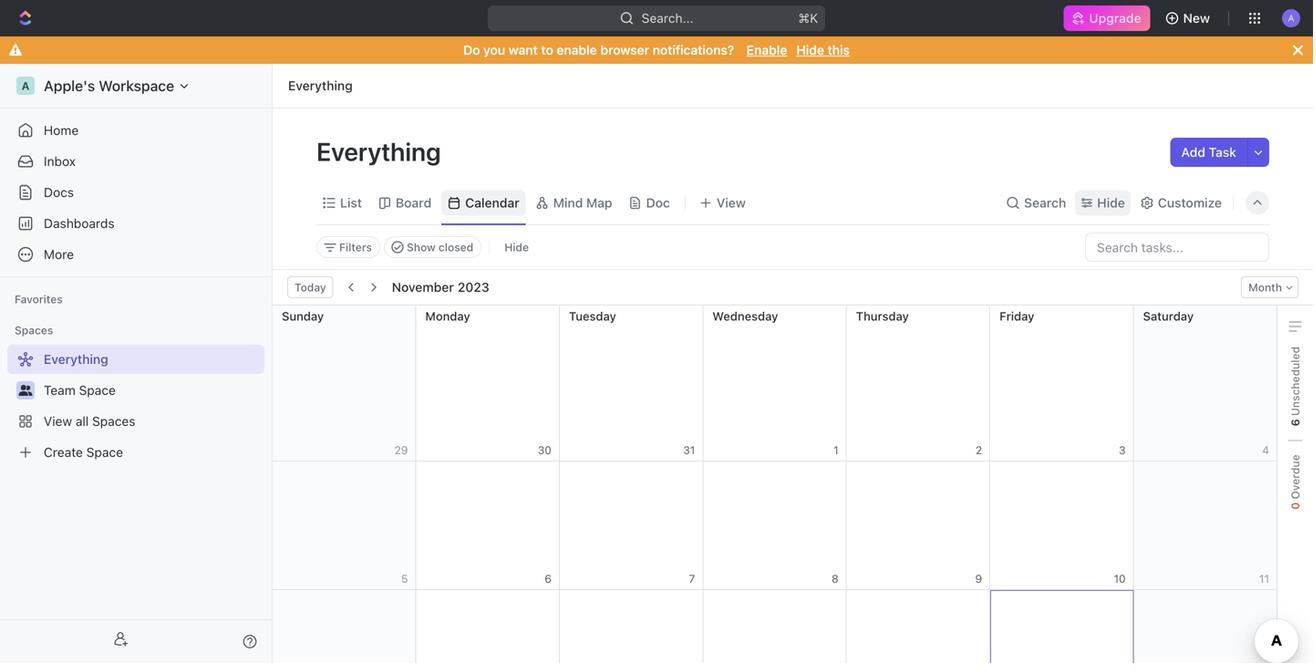 Task type: locate. For each thing, give the bounding box(es) containing it.
show closed button
[[384, 236, 482, 258]]

you
[[484, 42, 505, 57]]

view all spaces
[[44, 414, 135, 429]]

6
[[1289, 419, 1302, 426], [545, 572, 552, 585]]

overdue
[[1289, 455, 1302, 502]]

view inside tree
[[44, 414, 72, 429]]

create space
[[44, 445, 123, 460]]

0 vertical spatial hide
[[797, 42, 824, 57]]

board
[[396, 195, 432, 210]]

mind map
[[553, 195, 613, 210]]

this
[[828, 42, 850, 57]]

1 vertical spatial spaces
[[92, 414, 135, 429]]

team space link
[[44, 376, 261, 405]]

row
[[273, 306, 1278, 462], [273, 462, 1278, 590], [273, 590, 1278, 663]]

9
[[976, 572, 982, 585]]

map
[[586, 195, 613, 210]]

row containing 29
[[273, 306, 1278, 462]]

2 vertical spatial hide
[[505, 241, 529, 254]]

favorites
[[15, 293, 63, 306]]

spaces right all
[[92, 414, 135, 429]]

doc
[[646, 195, 670, 210]]

unscheduled
[[1289, 347, 1302, 419]]

view left all
[[44, 414, 72, 429]]

hide inside dropdown button
[[1097, 195, 1125, 210]]

2023
[[458, 280, 489, 295]]

1 horizontal spatial view
[[717, 195, 746, 210]]

1 horizontal spatial a
[[1288, 13, 1295, 23]]

a button
[[1277, 4, 1306, 33]]

29
[[395, 444, 408, 457]]

1 vertical spatial view
[[44, 414, 72, 429]]

0 horizontal spatial hide
[[505, 241, 529, 254]]

0 vertical spatial spaces
[[15, 324, 53, 337]]

sidebar navigation
[[0, 64, 276, 663]]

0 vertical spatial view
[[717, 195, 746, 210]]

tree
[[7, 345, 265, 467]]

mind map link
[[550, 190, 613, 216]]

0 vertical spatial 6
[[1289, 419, 1302, 426]]

a inside a 'dropdown button'
[[1288, 13, 1295, 23]]

spaces down favorites
[[15, 324, 53, 337]]

space down view all spaces
[[86, 445, 123, 460]]

docs link
[[7, 178, 265, 207]]

tree containing everything
[[7, 345, 265, 467]]

hide left this
[[797, 42, 824, 57]]

0 horizontal spatial view
[[44, 414, 72, 429]]

board link
[[392, 190, 432, 216]]

filters button
[[317, 236, 380, 258]]

view right doc
[[717, 195, 746, 210]]

hide right search
[[1097, 195, 1125, 210]]

grid
[[272, 306, 1278, 663]]

month
[[1249, 281, 1282, 294]]

1 row from the top
[[273, 306, 1278, 462]]

0 horizontal spatial spaces
[[15, 324, 53, 337]]

1 vertical spatial a
[[22, 79, 30, 92]]

everything
[[288, 78, 353, 93], [317, 136, 447, 166], [44, 352, 108, 367]]

to
[[541, 42, 553, 57]]

search
[[1024, 195, 1066, 210]]

1
[[834, 444, 839, 457]]

view for view all spaces
[[44, 414, 72, 429]]

30
[[538, 444, 552, 457]]

1 horizontal spatial spaces
[[92, 414, 135, 429]]

search button
[[1001, 190, 1072, 216]]

apple's workspace, , element
[[16, 77, 35, 95]]

1 horizontal spatial hide
[[797, 42, 824, 57]]

hide down the calendar at the top left of the page
[[505, 241, 529, 254]]

hide
[[797, 42, 824, 57], [1097, 195, 1125, 210], [505, 241, 529, 254]]

apple's
[[44, 77, 95, 94]]

hide inside button
[[505, 241, 529, 254]]

filters
[[339, 241, 372, 254]]

11
[[1260, 572, 1270, 585]]

1 vertical spatial 6
[[545, 572, 552, 585]]

0 horizontal spatial 6
[[545, 572, 552, 585]]

calendar link
[[462, 190, 520, 216]]

3
[[1119, 444, 1126, 457]]

docs
[[44, 185, 74, 200]]

2 row from the top
[[273, 462, 1278, 590]]

more
[[44, 247, 74, 262]]

0 vertical spatial space
[[79, 383, 116, 398]]

month button
[[1242, 276, 1299, 298]]

new button
[[1158, 4, 1221, 33]]

⌘k
[[798, 10, 818, 26]]

1 vertical spatial space
[[86, 445, 123, 460]]

space
[[79, 383, 116, 398], [86, 445, 123, 460]]

0 vertical spatial everything
[[288, 78, 353, 93]]

hide button
[[497, 236, 536, 258]]

1 vertical spatial hide
[[1097, 195, 1125, 210]]

view button
[[693, 182, 752, 224]]

0 horizontal spatial everything link
[[7, 345, 261, 374]]

1 vertical spatial everything
[[317, 136, 447, 166]]

view inside button
[[717, 195, 746, 210]]

0 vertical spatial everything link
[[284, 75, 357, 97]]

0 horizontal spatial a
[[22, 79, 30, 92]]

a inside apple's workspace, , 'element'
[[22, 79, 30, 92]]

a
[[1288, 13, 1295, 23], [22, 79, 30, 92]]

show closed
[[407, 241, 474, 254]]

0 vertical spatial a
[[1288, 13, 1295, 23]]

grid containing sunday
[[272, 306, 1278, 663]]

2 vertical spatial everything
[[44, 352, 108, 367]]

create space link
[[7, 438, 261, 467]]

8
[[832, 572, 839, 585]]

space up view all spaces
[[79, 383, 116, 398]]

2 horizontal spatial hide
[[1097, 195, 1125, 210]]

doc link
[[643, 190, 670, 216]]

add
[[1182, 145, 1206, 160]]

1 horizontal spatial 6
[[1289, 419, 1302, 426]]

mind
[[553, 195, 583, 210]]

space for team space
[[79, 383, 116, 398]]

view
[[717, 195, 746, 210], [44, 414, 72, 429]]

spaces
[[15, 324, 53, 337], [92, 414, 135, 429]]



Task type: describe. For each thing, give the bounding box(es) containing it.
add task
[[1182, 145, 1237, 160]]

want
[[509, 42, 538, 57]]

favorites button
[[7, 288, 70, 310]]

1 vertical spatial everything link
[[7, 345, 261, 374]]

november
[[392, 280, 454, 295]]

3 row from the top
[[273, 590, 1278, 663]]

friday
[[1000, 309, 1035, 323]]

hide button
[[1076, 190, 1131, 216]]

dashboards
[[44, 216, 115, 231]]

4
[[1263, 444, 1270, 457]]

0
[[1289, 502, 1302, 510]]

list
[[340, 195, 362, 210]]

10
[[1114, 572, 1126, 585]]

upgrade
[[1089, 10, 1142, 26]]

november 2023
[[392, 280, 489, 295]]

dashboards link
[[7, 209, 265, 238]]

do
[[463, 42, 480, 57]]

everything inside the sidebar navigation
[[44, 352, 108, 367]]

calendar
[[465, 195, 520, 210]]

2
[[976, 444, 982, 457]]

new
[[1184, 10, 1210, 26]]

team
[[44, 383, 76, 398]]

row containing 5
[[273, 462, 1278, 590]]

team space
[[44, 383, 116, 398]]

saturday
[[1143, 309, 1194, 323]]

apple's workspace
[[44, 77, 174, 94]]

search...
[[642, 10, 694, 26]]

home
[[44, 123, 79, 138]]

thursday
[[856, 309, 909, 323]]

view all spaces link
[[7, 407, 261, 436]]

tuesday
[[569, 309, 616, 323]]

5
[[401, 572, 408, 585]]

closed
[[439, 241, 474, 254]]

create
[[44, 445, 83, 460]]

notifications?
[[653, 42, 734, 57]]

31
[[683, 444, 695, 457]]

enable
[[557, 42, 597, 57]]

today button
[[287, 276, 334, 298]]

tree inside the sidebar navigation
[[7, 345, 265, 467]]

workspace
[[99, 77, 174, 94]]

user group image
[[19, 385, 32, 396]]

enable
[[747, 42, 787, 57]]

all
[[76, 414, 89, 429]]

customize
[[1158, 195, 1222, 210]]

home link
[[7, 116, 265, 145]]

6 inside row
[[545, 572, 552, 585]]

view button
[[693, 190, 752, 216]]

task
[[1209, 145, 1237, 160]]

spaces inside view all spaces link
[[92, 414, 135, 429]]

inbox
[[44, 154, 76, 169]]

browser
[[601, 42, 649, 57]]

Search tasks... text field
[[1086, 234, 1269, 261]]

more button
[[7, 240, 265, 269]]

today
[[295, 281, 326, 294]]

upgrade link
[[1064, 5, 1151, 31]]

customize button
[[1135, 190, 1228, 216]]

do you want to enable browser notifications? enable hide this
[[463, 42, 850, 57]]

monday
[[425, 309, 470, 323]]

sunday
[[282, 309, 324, 323]]

wednesday
[[713, 309, 778, 323]]

inbox link
[[7, 147, 265, 176]]

list link
[[337, 190, 362, 216]]

add task button
[[1171, 138, 1248, 167]]

view for view
[[717, 195, 746, 210]]

show
[[407, 241, 436, 254]]

7
[[689, 572, 695, 585]]

1 horizontal spatial everything link
[[284, 75, 357, 97]]

space for create space
[[86, 445, 123, 460]]



Task type: vqa. For each thing, say whether or not it's contained in the screenshot.
Correct
no



